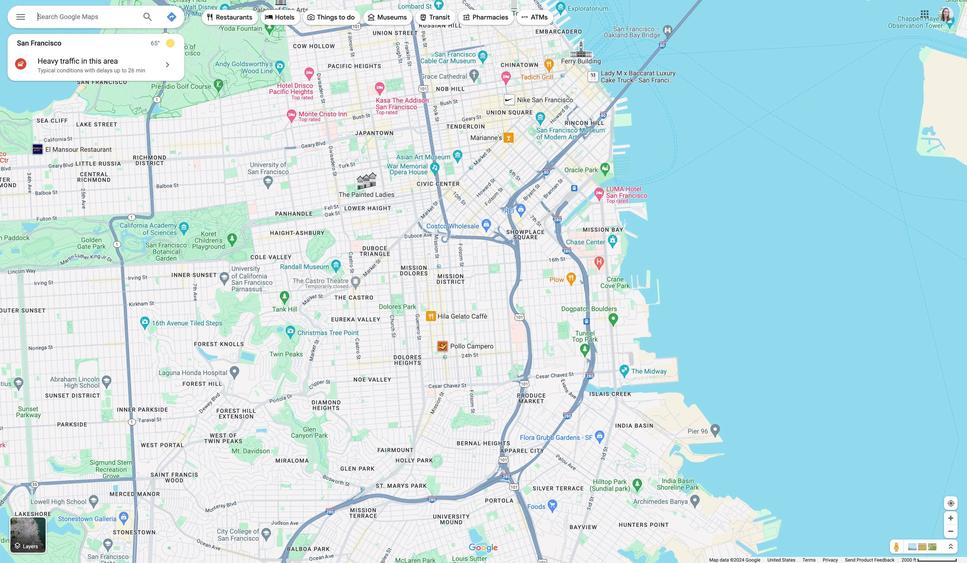 Task type: vqa. For each thing, say whether or not it's contained in the screenshot.
field
yes



Task type: locate. For each thing, give the bounding box(es) containing it.
None field
[[38, 11, 135, 22]]

none field inside search box
[[38, 11, 135, 22]]

None search field
[[8, 6, 185, 30]]

zoom in image
[[948, 515, 955, 522]]

show street view coverage image
[[891, 540, 905, 554]]

san francisco weather group
[[151, 34, 185, 53]]

show your location image
[[947, 500, 956, 508]]

none search field inside google maps element
[[8, 6, 185, 30]]



Task type: describe. For each thing, give the bounding box(es) containing it.
zoom out image
[[948, 529, 955, 536]]

google account: claire pajot  
(claire@adept.ai) image
[[939, 7, 954, 22]]

sunny image
[[165, 38, 176, 49]]

san francisco region
[[8, 34, 185, 81]]

google maps element
[[0, 0, 968, 564]]



